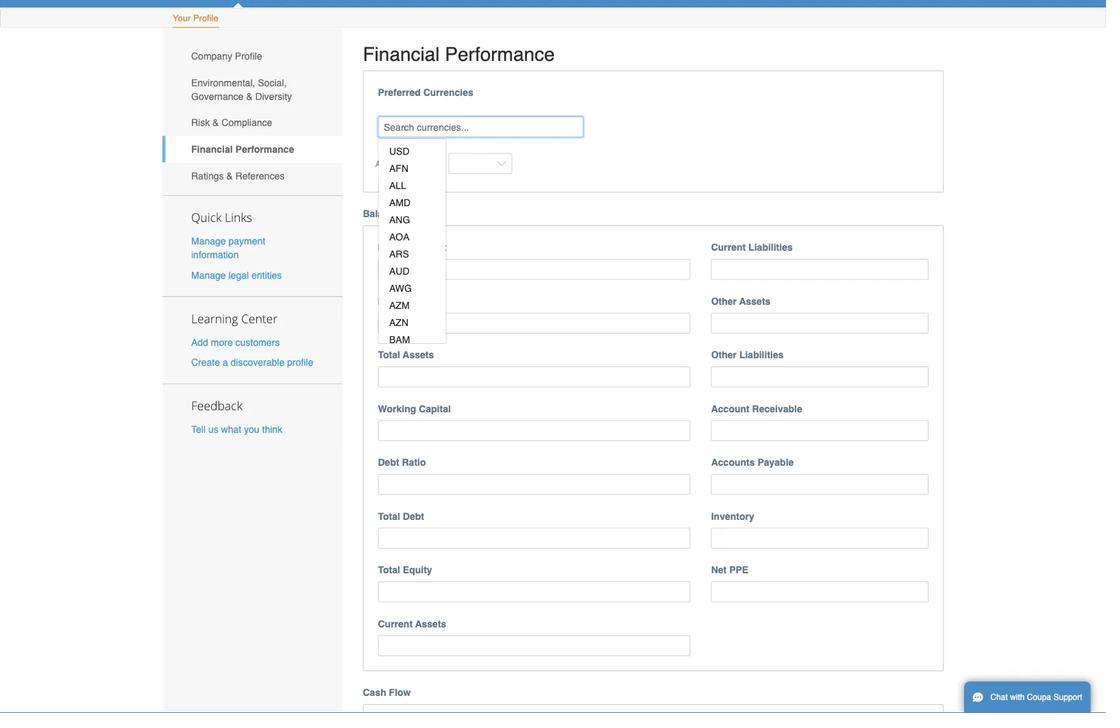 Task type: locate. For each thing, give the bounding box(es) containing it.
1 horizontal spatial &
[[226, 170, 233, 181]]

0 vertical spatial profile
[[193, 13, 219, 23]]

0 vertical spatial total
[[378, 350, 400, 361]]

other up the other liabilities
[[711, 296, 737, 307]]

afn
[[389, 163, 408, 174]]

awg
[[389, 283, 412, 294]]

add
[[191, 337, 208, 348]]

0 vertical spatial performance
[[445, 43, 555, 65]]

links
[[225, 210, 252, 226]]

liabilities up account receivable
[[740, 350, 784, 361]]

profile up environmental, social, governance & diversity link
[[235, 51, 262, 62]]

1 vertical spatial liabilities
[[740, 350, 784, 361]]

payment
[[229, 236, 265, 247]]

environmental,
[[191, 77, 255, 88]]

financial performance down the compliance
[[191, 144, 294, 155]]

your profile link
[[172, 10, 219, 28]]

performance up the references
[[236, 144, 294, 155]]

manage for manage payment information
[[191, 236, 226, 247]]

1 vertical spatial assets
[[403, 350, 434, 361]]

profile
[[287, 357, 313, 368]]

azn
[[389, 317, 408, 328]]

debt ratio
[[378, 457, 426, 468]]

liabilities for current liabilities
[[749, 242, 793, 253]]

0 vertical spatial current
[[711, 242, 746, 253]]

manage down information
[[191, 270, 226, 281]]

& for references
[[226, 170, 233, 181]]

inventory
[[711, 511, 755, 522]]

net up the aud
[[378, 242, 394, 253]]

Accounts Payable text field
[[711, 475, 929, 495]]

0 horizontal spatial current
[[378, 619, 413, 630]]

& left diversity on the left top of page
[[246, 91, 253, 102]]

us
[[208, 424, 218, 435]]

liabilities
[[749, 242, 793, 253], [740, 350, 784, 361]]

manage
[[191, 236, 226, 247], [191, 270, 226, 281]]

financial
[[363, 43, 440, 65], [191, 144, 233, 155]]

company profile
[[191, 51, 262, 62]]

financial performance link
[[162, 136, 342, 163]]

chat with coupa support
[[991, 693, 1083, 703]]

total down debt ratio at the bottom left of page
[[378, 511, 400, 522]]

1 horizontal spatial current
[[711, 242, 746, 253]]

debt down ratio
[[403, 511, 424, 522]]

financial up preferred on the left top of the page
[[363, 43, 440, 65]]

ars
[[389, 248, 409, 259]]

1 vertical spatial financial performance
[[191, 144, 294, 155]]

0 horizontal spatial financial performance
[[191, 144, 294, 155]]

preferred
[[378, 87, 421, 98]]

environmental, social, governance & diversity
[[191, 77, 292, 102]]

1 horizontal spatial debt
[[403, 511, 424, 522]]

assets down equity
[[415, 619, 447, 630]]

more
[[211, 337, 233, 348]]

manage up information
[[191, 236, 226, 247]]

1 vertical spatial total
[[378, 511, 400, 522]]

Search currencies... field
[[378, 117, 584, 138]]

accounts payable
[[711, 457, 794, 468]]

0 vertical spatial manage
[[191, 236, 226, 247]]

current for current liabilities
[[711, 242, 746, 253]]

0 vertical spatial debt
[[378, 457, 399, 468]]

think
[[262, 424, 283, 435]]

value
[[405, 296, 430, 307]]

2 vertical spatial &
[[226, 170, 233, 181]]

1 total from the top
[[378, 350, 400, 361]]

1 vertical spatial other
[[711, 350, 737, 361]]

other up account
[[711, 350, 737, 361]]

risk
[[191, 117, 210, 128]]

2 vertical spatial total
[[378, 565, 400, 576]]

2 other from the top
[[711, 350, 737, 361]]

0 vertical spatial other
[[711, 296, 737, 307]]

0 vertical spatial assets
[[740, 296, 771, 307]]

1 vertical spatial manage
[[191, 270, 226, 281]]

currencies
[[423, 87, 474, 98]]

1 vertical spatial performance
[[236, 144, 294, 155]]

1 vertical spatial &
[[213, 117, 219, 128]]

0 vertical spatial &
[[246, 91, 253, 102]]

& right the ratings
[[226, 170, 233, 181]]

other assets
[[711, 296, 771, 307]]

receivable
[[753, 404, 803, 415]]

manage inside manage payment information
[[191, 236, 226, 247]]

2 horizontal spatial &
[[246, 91, 253, 102]]

0 vertical spatial liabilities
[[749, 242, 793, 253]]

assets down current liabilities in the top of the page
[[740, 296, 771, 307]]

1 horizontal spatial financial performance
[[363, 43, 555, 65]]

current down total equity
[[378, 619, 413, 630]]

0 horizontal spatial &
[[213, 117, 219, 128]]

1 vertical spatial profile
[[235, 51, 262, 62]]

in
[[427, 157, 435, 170]]

Working Capital text field
[[378, 421, 691, 442]]

liabilities up current liabilities text field on the top right
[[749, 242, 793, 253]]

current for current assets
[[378, 619, 413, 630]]

book
[[378, 296, 402, 307]]

quick
[[191, 210, 222, 226]]

Inventory text field
[[711, 528, 929, 549]]

Net Loss/Profit text field
[[378, 259, 691, 280]]

social,
[[258, 77, 287, 88]]

3 total from the top
[[378, 565, 400, 576]]

1 vertical spatial current
[[378, 619, 413, 630]]

create a discoverable profile link
[[191, 357, 313, 368]]

2 manage from the top
[[191, 270, 226, 281]]

add more customers
[[191, 337, 280, 348]]

1 horizontal spatial net
[[711, 565, 727, 576]]

tell
[[191, 424, 206, 435]]

Other Assets text field
[[711, 313, 929, 334]]

ratings & references link
[[162, 163, 342, 189]]

total for total equity
[[378, 565, 400, 576]]

current assets
[[378, 619, 447, 630]]

& right risk
[[213, 117, 219, 128]]

0 horizontal spatial performance
[[236, 144, 294, 155]]

customers
[[236, 337, 280, 348]]

1 vertical spatial financial
[[191, 144, 233, 155]]

Current Liabilities text field
[[711, 259, 929, 280]]

with
[[1011, 693, 1025, 703]]

net left ppe
[[711, 565, 727, 576]]

total down bam
[[378, 350, 400, 361]]

2 vertical spatial assets
[[415, 619, 447, 630]]

Debt Ratio text field
[[378, 475, 691, 495]]

financial up the ratings
[[191, 144, 233, 155]]

profile for company profile
[[235, 51, 262, 62]]

financial performance
[[363, 43, 555, 65], [191, 144, 294, 155]]

account
[[711, 404, 750, 415]]

0 horizontal spatial debt
[[378, 457, 399, 468]]

net
[[378, 242, 394, 253], [711, 565, 727, 576]]

current
[[711, 242, 746, 253], [378, 619, 413, 630]]

1 horizontal spatial profile
[[235, 51, 262, 62]]

total for total debt
[[378, 511, 400, 522]]

capital
[[419, 404, 451, 415]]

your profile
[[173, 13, 219, 23]]

1 vertical spatial debt
[[403, 511, 424, 522]]

other
[[711, 296, 737, 307], [711, 350, 737, 361]]

list box
[[378, 138, 447, 348]]

total left equity
[[378, 565, 400, 576]]

performance
[[445, 43, 555, 65], [236, 144, 294, 155]]

0 vertical spatial net
[[378, 242, 394, 253]]

assets down bam
[[403, 350, 434, 361]]

current liabilities
[[711, 242, 793, 253]]

preferred currencies
[[378, 87, 474, 98]]

current up other assets
[[711, 242, 746, 253]]

profile right your
[[193, 13, 219, 23]]

0 horizontal spatial net
[[378, 242, 394, 253]]

financial performance up currencies
[[363, 43, 555, 65]]

1 other from the top
[[711, 296, 737, 307]]

1 vertical spatial net
[[711, 565, 727, 576]]

total for total assets
[[378, 350, 400, 361]]

performance up currencies
[[445, 43, 555, 65]]

2 total from the top
[[378, 511, 400, 522]]

debt
[[378, 457, 399, 468], [403, 511, 424, 522]]

compliance
[[222, 117, 272, 128]]

risk & compliance
[[191, 117, 272, 128]]

your
[[173, 13, 191, 23]]

0 horizontal spatial profile
[[193, 13, 219, 23]]

profile
[[193, 13, 219, 23], [235, 51, 262, 62]]

0 vertical spatial financial
[[363, 43, 440, 65]]

0 horizontal spatial financial
[[191, 144, 233, 155]]

1 manage from the top
[[191, 236, 226, 247]]

manage for manage legal entities
[[191, 270, 226, 281]]

debt left ratio
[[378, 457, 399, 468]]



Task type: vqa. For each thing, say whether or not it's contained in the screenshot.
Setup
no



Task type: describe. For each thing, give the bounding box(es) containing it.
chat
[[991, 693, 1008, 703]]

& inside environmental, social, governance & diversity
[[246, 91, 253, 102]]

chat with coupa support button
[[965, 682, 1091, 714]]

Net PPE text field
[[711, 582, 929, 603]]

ang
[[389, 214, 410, 225]]

a
[[223, 357, 228, 368]]

payable
[[758, 457, 794, 468]]

balance sheet
[[363, 208, 429, 219]]

manage payment information
[[191, 236, 265, 261]]

ppe
[[730, 565, 749, 576]]

support
[[1054, 693, 1083, 703]]

manage payment information link
[[191, 236, 265, 261]]

Book Value text field
[[378, 313, 691, 334]]

profile for your profile
[[193, 13, 219, 23]]

performance inside financial performance link
[[236, 144, 294, 155]]

1 horizontal spatial performance
[[445, 43, 555, 65]]

add more customers link
[[191, 337, 280, 348]]

other for other assets
[[711, 296, 737, 307]]

flow
[[389, 688, 411, 699]]

Total Equity text field
[[378, 582, 691, 603]]

all
[[389, 180, 406, 191]]

feedback
[[191, 398, 243, 414]]

risk & compliance link
[[162, 110, 342, 136]]

you
[[244, 424, 260, 435]]

net for net ppe
[[711, 565, 727, 576]]

manage legal entities link
[[191, 270, 282, 281]]

Total Debt text field
[[378, 528, 691, 549]]

manage legal entities
[[191, 270, 282, 281]]

legal
[[229, 270, 249, 281]]

net ppe
[[711, 565, 749, 576]]

balance
[[363, 208, 400, 219]]

other liabilities
[[711, 350, 784, 361]]

entities
[[252, 270, 282, 281]]

tell us what you think
[[191, 424, 283, 435]]

cash flow
[[363, 688, 411, 699]]

liabilities for other liabilities
[[740, 350, 784, 361]]

loss/profit
[[396, 242, 446, 253]]

Current Assets text field
[[378, 636, 691, 657]]

tell us what you think button
[[191, 423, 283, 437]]

all amounts in
[[376, 157, 435, 170]]

environmental, social, governance & diversity link
[[162, 69, 342, 110]]

account receivable
[[711, 404, 803, 415]]

quick links
[[191, 210, 252, 226]]

azm
[[389, 300, 409, 311]]

diversity
[[255, 91, 292, 102]]

working capital
[[378, 404, 451, 415]]

create a discoverable profile
[[191, 357, 313, 368]]

usd
[[389, 146, 409, 157]]

what
[[221, 424, 241, 435]]

sheet
[[403, 208, 429, 219]]

Account Receivable text field
[[711, 421, 929, 442]]

discoverable
[[231, 357, 285, 368]]

total debt
[[378, 511, 424, 522]]

coupa
[[1027, 693, 1052, 703]]

learning
[[191, 311, 238, 327]]

net loss/profit
[[378, 242, 446, 253]]

bam
[[389, 334, 410, 345]]

all
[[376, 157, 386, 170]]

other for other liabilities
[[711, 350, 737, 361]]

1 horizontal spatial financial
[[363, 43, 440, 65]]

references
[[236, 170, 285, 181]]

ratings
[[191, 170, 224, 181]]

total equity
[[378, 565, 432, 576]]

company
[[191, 51, 232, 62]]

assets for current assets
[[415, 619, 447, 630]]

Other Liabilities text field
[[711, 367, 929, 388]]

information
[[191, 250, 239, 261]]

ratio
[[402, 457, 426, 468]]

list box containing usd
[[378, 138, 447, 348]]

ratings & references
[[191, 170, 285, 181]]

assets for total assets
[[403, 350, 434, 361]]

net for net loss/profit
[[378, 242, 394, 253]]

amounts
[[388, 157, 425, 170]]

working
[[378, 404, 416, 415]]

usd afn all amd ang aoa ars aud awg azm azn bam
[[389, 146, 412, 345]]

total assets
[[378, 350, 434, 361]]

company profile link
[[162, 43, 342, 69]]

center
[[241, 311, 278, 327]]

learning center
[[191, 311, 278, 327]]

book value
[[378, 296, 430, 307]]

create
[[191, 357, 220, 368]]

cash
[[363, 688, 387, 699]]

Total Assets text field
[[378, 367, 691, 388]]

aoa
[[389, 231, 409, 242]]

0 vertical spatial financial performance
[[363, 43, 555, 65]]

& for compliance
[[213, 117, 219, 128]]

governance
[[191, 91, 244, 102]]

assets for other assets
[[740, 296, 771, 307]]



